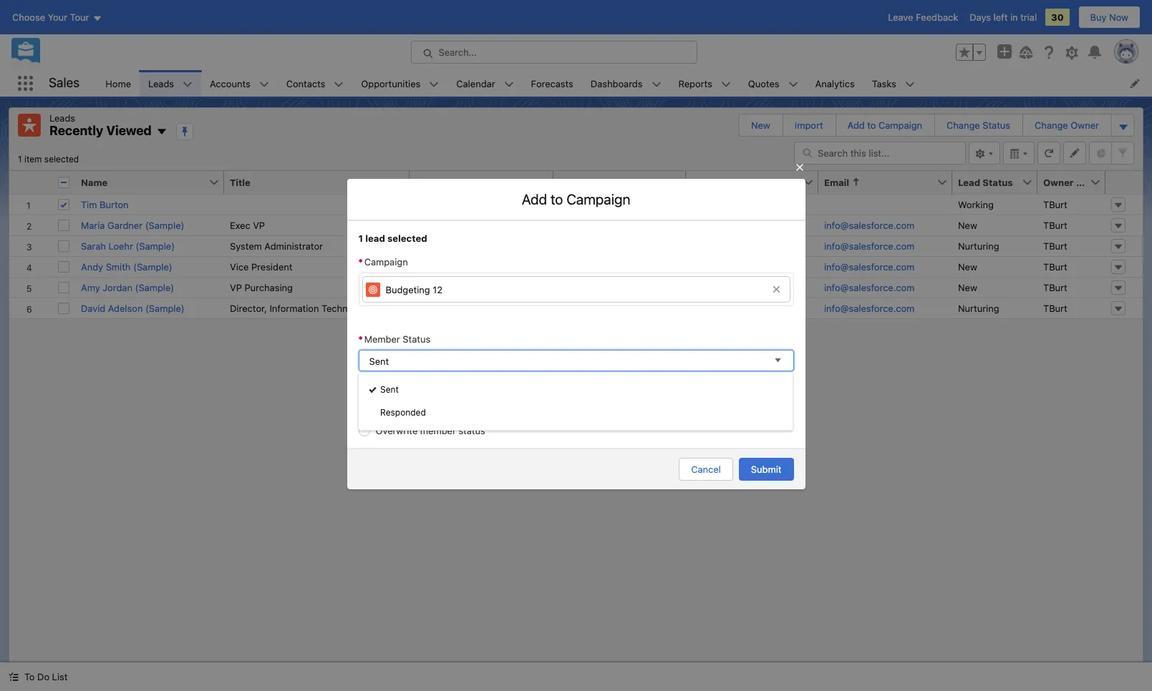 Task type: describe. For each thing, give the bounding box(es) containing it.
search... button
[[411, 41, 697, 64]]

sent button
[[358, 350, 794, 371]]

lead status
[[958, 177, 1013, 188]]

search...
[[439, 47, 477, 58]]

company element
[[410, 171, 562, 194]]

campaign inside button
[[879, 120, 923, 131]]

buy
[[1091, 11, 1107, 23]]

new for vp
[[958, 220, 978, 231]]

lead status button
[[953, 171, 1022, 194]]

tim burton
[[81, 199, 129, 210]]

1 for 1 item selected
[[18, 154, 22, 164]]

systems
[[430, 220, 467, 231]]

recently viewed
[[49, 123, 152, 138]]

responded link
[[359, 402, 793, 425]]

member for overwrite
[[420, 425, 456, 437]]

owner alias button
[[1038, 171, 1099, 194]]

amy
[[81, 282, 100, 293]]

recently viewed status
[[18, 154, 79, 164]]

new inside button
[[751, 120, 771, 131]]

universal technologies cell
[[410, 256, 554, 277]]

info@salesforce.com link for medlife, inc.
[[824, 240, 915, 252]]

lee enterprise, inc
[[415, 282, 496, 293]]

display as table image
[[1003, 141, 1035, 164]]

working
[[958, 199, 994, 210]]

to inside 'add to campaign' button
[[868, 120, 876, 131]]

title
[[230, 177, 251, 188]]

overwrite member status
[[376, 425, 485, 437]]

director, information technology
[[230, 303, 372, 314]]

phone element
[[554, 171, 695, 194]]

campaign
[[429, 394, 471, 406]]

1 info@salesforce.com from the top
[[824, 220, 915, 231]]

to do list
[[24, 672, 68, 683]]

system administrator
[[230, 240, 323, 252]]

maria gardner (sample)
[[81, 220, 184, 231]]

new for president
[[958, 261, 978, 273]]

exec
[[230, 220, 250, 231]]

add to campaign button
[[836, 115, 934, 136]]

1 vertical spatial to
[[551, 191, 563, 208]]

sent link
[[359, 379, 793, 402]]

1 vertical spatial add to campaign
[[522, 191, 631, 208]]

vice president
[[230, 261, 293, 273]]

Search Recently Viewed list view. search field
[[794, 141, 966, 164]]

lead status element
[[953, 171, 1046, 194]]

contacts
[[286, 78, 325, 89]]

keep
[[376, 413, 398, 424]]

leads list item
[[140, 70, 201, 97]]

(sample) for amy jordan (sample)
[[135, 282, 174, 293]]

tburt for vice president
[[1044, 261, 1068, 273]]

andy smith (sample)
[[81, 261, 172, 273]]

dashboards list item
[[582, 70, 670, 97]]

3c
[[415, 220, 428, 231]]

overwrite
[[376, 425, 418, 437]]

budgeting 12
[[386, 285, 443, 296]]

member for keep
[[400, 413, 436, 424]]

opportunities link
[[353, 70, 429, 97]]

information
[[270, 303, 319, 314]]

to
[[24, 672, 35, 683]]

selected for 1 item selected
[[44, 154, 79, 164]]

quotes link
[[740, 70, 788, 97]]

sarah loehr (sample) link
[[81, 240, 175, 252]]

(sample) for david adelson (sample)
[[145, 303, 185, 314]]

amy jordan (sample)
[[81, 282, 174, 293]]

0 vertical spatial owner
[[1071, 120, 1099, 131]]

analytics link
[[807, 70, 864, 97]]

status for change status
[[983, 120, 1011, 131]]

none search field inside "recently viewed|leads|list view" element
[[794, 141, 966, 164]]

update existing campaign members?
[[358, 394, 519, 406]]

responded
[[380, 408, 426, 418]]

submit button
[[739, 458, 794, 481]]

info@salesforce.com link for lee enterprise, inc
[[824, 282, 915, 293]]

tasks link
[[864, 70, 905, 97]]

sarah
[[81, 240, 106, 252]]

(sample) for maria gardner (sample)
[[145, 220, 184, 231]]

cell for system administrator
[[554, 235, 686, 256]]

universal
[[415, 261, 456, 273]]

list containing home
[[97, 70, 1152, 97]]

leads link
[[140, 70, 183, 97]]

loehr
[[108, 240, 133, 252]]

member
[[364, 334, 400, 345]]

calendar
[[456, 78, 495, 89]]

change owner button
[[1024, 115, 1111, 136]]

sent inside sent link
[[380, 385, 399, 395]]

home
[[105, 78, 131, 89]]

1 vertical spatial campaign
[[567, 191, 631, 208]]

lead
[[958, 177, 981, 188]]

30
[[1052, 11, 1064, 23]]

reports list item
[[670, 70, 740, 97]]

info@salesforce.com for medlife, inc.
[[824, 240, 915, 252]]

change owner
[[1035, 120, 1099, 131]]

quotes list item
[[740, 70, 807, 97]]

jordan
[[103, 282, 132, 293]]

(sample) for sarah loehr (sample)
[[136, 240, 175, 252]]

click to dial disabled image for exec vp
[[692, 220, 781, 231]]

analytics
[[815, 78, 855, 89]]

existing
[[393, 394, 426, 406]]

info@salesforce.com for universal technologies
[[824, 261, 915, 273]]

reports
[[679, 78, 713, 89]]

cell for vice president
[[554, 256, 686, 277]]

owner inside recently viewed grid
[[1044, 177, 1074, 188]]

email button
[[819, 171, 937, 194]]

email
[[824, 177, 850, 188]]

accounts link
[[201, 70, 259, 97]]

medlife,
[[415, 240, 453, 252]]

name element
[[75, 171, 233, 194]]

burton
[[100, 199, 129, 210]]

change for change status
[[947, 120, 980, 131]]

nurturing for system administrator
[[958, 240, 1000, 252]]

leave feedback
[[888, 11, 959, 23]]

item number image
[[9, 171, 52, 194]]

vice
[[230, 261, 249, 273]]

add inside button
[[848, 120, 865, 131]]

amy jordan (sample) link
[[81, 282, 174, 293]]

dashboards
[[591, 78, 643, 89]]

tim burton link
[[81, 199, 129, 210]]

mobile
[[692, 177, 723, 188]]

mobile element
[[686, 171, 827, 194]]

maria gardner (sample) link
[[81, 220, 184, 231]]

status for overwrite member status
[[459, 425, 485, 437]]

click to dial disabled image for vp purchasing
[[692, 282, 781, 293]]

0 horizontal spatial campaign
[[364, 257, 408, 268]]

calendar link
[[448, 70, 504, 97]]

andy smith (sample) link
[[81, 261, 172, 273]]

green dot publishing
[[415, 303, 507, 314]]

technology
[[322, 303, 372, 314]]

smith
[[106, 261, 131, 273]]

tburt for director, information technology
[[1044, 303, 1068, 314]]

list view controls image
[[969, 141, 1001, 164]]



Task type: vqa. For each thing, say whether or not it's contained in the screenshot.
Status within Button
yes



Task type: locate. For each thing, give the bounding box(es) containing it.
1 left lead
[[358, 233, 363, 244]]

1 horizontal spatial 1
[[358, 233, 363, 244]]

3 tburt from the top
[[1044, 240, 1068, 252]]

* for member status
[[358, 334, 363, 345]]

1 vertical spatial 1
[[358, 233, 363, 244]]

company
[[415, 177, 459, 188]]

selected down 3c at top
[[388, 233, 427, 244]]

0 vertical spatial leads
[[148, 78, 174, 89]]

item
[[24, 154, 42, 164]]

1 vertical spatial add
[[522, 191, 547, 208]]

calendar list item
[[448, 70, 523, 97]]

* down 1 lead selected
[[358, 257, 363, 268]]

1 horizontal spatial leads
[[148, 78, 174, 89]]

0 horizontal spatial to
[[551, 191, 563, 208]]

nurturing for director, information technology
[[958, 303, 1000, 314]]

0 vertical spatial to
[[868, 120, 876, 131]]

1 vertical spatial member
[[420, 425, 456, 437]]

add
[[848, 120, 865, 131], [522, 191, 547, 208]]

cancel button
[[679, 458, 733, 481]]

1 vertical spatial owner
[[1044, 177, 1074, 188]]

enterprise,
[[434, 282, 481, 293]]

viewed
[[106, 123, 152, 138]]

member down keep member status
[[420, 425, 456, 437]]

status inside recently viewed grid
[[983, 177, 1013, 188]]

universal technologies
[[415, 261, 515, 273]]

change up 'list view controls' image
[[947, 120, 980, 131]]

leads right home link
[[148, 78, 174, 89]]

0 horizontal spatial selected
[[44, 154, 79, 164]]

recently viewed grid
[[9, 171, 1143, 319]]

1 vertical spatial leads
[[49, 112, 75, 124]]

(sample) up david adelson (sample) 'link'
[[135, 282, 174, 293]]

selected inside "recently viewed|leads|list view" element
[[44, 154, 79, 164]]

1 vertical spatial vp
[[230, 282, 242, 293]]

do
[[37, 672, 49, 683]]

4 tburt from the top
[[1044, 261, 1068, 273]]

lee
[[415, 282, 431, 293]]

(sample) for andy smith (sample)
[[133, 261, 172, 273]]

green
[[415, 303, 442, 314]]

leads
[[148, 78, 174, 89], [49, 112, 75, 124]]

0 vertical spatial 1
[[18, 154, 22, 164]]

owner
[[1071, 120, 1099, 131], [1044, 177, 1074, 188]]

member up "overwrite member status"
[[400, 413, 436, 424]]

0 horizontal spatial leads
[[49, 112, 75, 124]]

campaign down phone
[[567, 191, 631, 208]]

gardner
[[107, 220, 143, 231]]

1 vertical spatial status
[[983, 177, 1013, 188]]

vp right exec
[[253, 220, 265, 231]]

item number element
[[9, 171, 52, 194]]

reports link
[[670, 70, 721, 97]]

trial
[[1021, 11, 1037, 23]]

title button
[[224, 171, 394, 194]]

company button
[[410, 171, 538, 194]]

change status
[[947, 120, 1011, 131]]

contacts list item
[[278, 70, 353, 97]]

1 change from the left
[[947, 120, 980, 131]]

inc.
[[456, 240, 471, 252]]

1 * from the top
[[358, 257, 363, 268]]

3c systems
[[415, 220, 467, 231]]

tburt for exec vp
[[1044, 220, 1068, 231]]

mobile button
[[686, 171, 803, 194]]

0 horizontal spatial add
[[522, 191, 547, 208]]

12
[[433, 285, 443, 296]]

tasks list item
[[864, 70, 924, 97]]

0 horizontal spatial add to campaign
[[522, 191, 631, 208]]

0 vertical spatial campaign
[[879, 120, 923, 131]]

2 info@salesforce.com from the top
[[824, 240, 915, 252]]

click to dial disabled image
[[559, 220, 648, 231], [692, 220, 781, 231], [692, 282, 781, 293], [559, 303, 648, 314], [692, 303, 781, 314]]

sent down the member
[[369, 356, 389, 367]]

selected right item
[[44, 154, 79, 164]]

* for campaign
[[358, 257, 363, 268]]

opportunities
[[361, 78, 421, 89]]

2 vertical spatial campaign
[[364, 257, 408, 268]]

(sample) right adelson
[[145, 303, 185, 314]]

owner up alias
[[1071, 120, 1099, 131]]

feedback
[[916, 11, 959, 23]]

director,
[[230, 303, 267, 314]]

0 horizontal spatial vp
[[230, 282, 242, 293]]

owner alias element
[[1038, 171, 1114, 194]]

status right 'lead' at right
[[983, 177, 1013, 188]]

6 tburt from the top
[[1044, 303, 1068, 314]]

2 vertical spatial status
[[403, 334, 431, 345]]

cell
[[52, 171, 75, 194], [224, 194, 410, 215], [554, 235, 686, 256], [554, 256, 686, 277], [554, 277, 686, 298]]

0 vertical spatial selected
[[44, 154, 79, 164]]

to do list button
[[0, 663, 76, 692]]

5 info@salesforce.com from the top
[[824, 303, 915, 314]]

info@salesforce.com link for universal technologies
[[824, 261, 915, 273]]

1 item selected
[[18, 154, 79, 164]]

status for member status
[[403, 334, 431, 345]]

system
[[230, 240, 262, 252]]

4 info@salesforce.com from the top
[[824, 282, 915, 293]]

sarah loehr (sample)
[[81, 240, 175, 252]]

selected for 1 lead selected
[[388, 233, 427, 244]]

1 for 1 lead selected
[[358, 233, 363, 244]]

2 info@salesforce.com link from the top
[[824, 240, 915, 252]]

accounts list item
[[201, 70, 278, 97]]

add to campaign down phone
[[522, 191, 631, 208]]

change status button
[[935, 115, 1022, 136]]

purchasing
[[245, 282, 293, 293]]

add to campaign inside button
[[848, 120, 923, 131]]

campaign
[[879, 120, 923, 131], [567, 191, 631, 208], [364, 257, 408, 268]]

name button
[[75, 171, 208, 194]]

2 change from the left
[[1035, 120, 1068, 131]]

(sample) down 'maria gardner (sample)'
[[136, 240, 175, 252]]

1 horizontal spatial change
[[1035, 120, 1068, 131]]

tburt for vp purchasing
[[1044, 282, 1068, 293]]

recently viewed|leads|list view element
[[9, 107, 1144, 663]]

lead
[[366, 233, 385, 244]]

*
[[358, 257, 363, 268], [358, 334, 363, 345]]

(sample) down 'sarah loehr (sample)' 'link' at the top
[[133, 261, 172, 273]]

action element
[[1106, 171, 1143, 194]]

campaign down 1 lead selected
[[364, 257, 408, 268]]

recently
[[49, 123, 103, 138]]

* left the member
[[358, 334, 363, 345]]

andy
[[81, 261, 103, 273]]

1 vertical spatial sent
[[380, 385, 399, 395]]

title element
[[224, 171, 418, 194]]

cell for vp purchasing
[[554, 277, 686, 298]]

2 horizontal spatial campaign
[[879, 120, 923, 131]]

new button
[[740, 115, 782, 136]]

leave
[[888, 11, 914, 23]]

3 info@salesforce.com link from the top
[[824, 261, 915, 273]]

4 info@salesforce.com link from the top
[[824, 282, 915, 293]]

to up "search recently viewed list view." search field
[[868, 120, 876, 131]]

administrator
[[265, 240, 323, 252]]

new for purchasing
[[958, 282, 978, 293]]

selected
[[44, 154, 79, 164], [388, 233, 427, 244]]

1 tburt from the top
[[1044, 199, 1068, 210]]

member
[[400, 413, 436, 424], [420, 425, 456, 437]]

1 vertical spatial *
[[358, 334, 363, 345]]

5 info@salesforce.com link from the top
[[824, 303, 915, 314]]

info@salesforce.com
[[824, 220, 915, 231], [824, 240, 915, 252], [824, 261, 915, 273], [824, 282, 915, 293], [824, 303, 915, 314]]

0 horizontal spatial change
[[947, 120, 980, 131]]

2 * from the top
[[358, 334, 363, 345]]

sent inside the sent popup button
[[369, 356, 389, 367]]

5 tburt from the top
[[1044, 282, 1068, 293]]

action image
[[1106, 171, 1143, 194]]

new
[[751, 120, 771, 131], [958, 220, 978, 231], [958, 261, 978, 273], [958, 282, 978, 293]]

0 vertical spatial member
[[400, 413, 436, 424]]

2 tburt from the top
[[1044, 220, 1068, 231]]

1 inside "recently viewed|leads|list view" element
[[18, 154, 22, 164]]

change for change owner
[[1035, 120, 1068, 131]]

members?
[[474, 394, 519, 406]]

list
[[97, 70, 1152, 97]]

vp purchasing
[[230, 282, 293, 293]]

list
[[52, 672, 68, 683]]

0 vertical spatial status
[[983, 120, 1011, 131]]

opportunities list item
[[353, 70, 448, 97]]

0 vertical spatial sent
[[369, 356, 389, 367]]

in
[[1011, 11, 1018, 23]]

0 horizontal spatial 1
[[18, 154, 22, 164]]

cancel
[[691, 464, 721, 475]]

inc
[[483, 282, 496, 293]]

add to campaign up "search recently viewed list view." search field
[[848, 120, 923, 131]]

1 vertical spatial nurturing
[[958, 303, 1000, 314]]

maria
[[81, 220, 105, 231]]

1 horizontal spatial vp
[[253, 220, 265, 231]]

leave feedback link
[[888, 11, 959, 23]]

sent up the responded
[[380, 385, 399, 395]]

david adelson (sample) link
[[81, 303, 185, 314]]

0 vertical spatial add
[[848, 120, 865, 131]]

tburt for system administrator
[[1044, 240, 1068, 252]]

click to dial disabled image for director, information technology
[[692, 303, 781, 314]]

0 vertical spatial *
[[358, 257, 363, 268]]

(sample) right gardner
[[145, 220, 184, 231]]

text default image
[[9, 673, 19, 683]]

3 info@salesforce.com from the top
[[824, 261, 915, 273]]

1 lead selected
[[358, 233, 427, 244]]

leads inside list item
[[148, 78, 174, 89]]

1 horizontal spatial selected
[[388, 233, 427, 244]]

dot
[[444, 303, 460, 314]]

owner left alias
[[1044, 177, 1074, 188]]

home link
[[97, 70, 140, 97]]

forecasts
[[531, 78, 574, 89]]

keep member status
[[376, 413, 465, 424]]

status for lead status
[[983, 177, 1013, 188]]

status up 'list view controls' image
[[983, 120, 1011, 131]]

0 vertical spatial add to campaign
[[848, 120, 923, 131]]

tasks
[[872, 78, 897, 89]]

2 nurturing from the top
[[958, 303, 1000, 314]]

now
[[1110, 11, 1129, 23]]

member status
[[364, 334, 431, 345]]

status
[[983, 120, 1011, 131], [983, 177, 1013, 188], [403, 334, 431, 345]]

1 nurturing from the top
[[958, 240, 1000, 252]]

1 left item
[[18, 154, 22, 164]]

email element
[[819, 171, 961, 194]]

1 vertical spatial status
[[459, 425, 485, 437]]

None search field
[[794, 141, 966, 164]]

leads down sales at the top of page
[[49, 112, 75, 124]]

group
[[956, 44, 986, 61]]

1 vertical spatial selected
[[388, 233, 427, 244]]

1 horizontal spatial add
[[848, 120, 865, 131]]

change up owner alias button
[[1035, 120, 1068, 131]]

name
[[81, 177, 108, 188]]

to down phone
[[551, 191, 563, 208]]

1 info@salesforce.com link from the top
[[824, 220, 915, 231]]

1 horizontal spatial campaign
[[567, 191, 631, 208]]

adelson
[[108, 303, 143, 314]]

exec vp
[[230, 220, 265, 231]]

info@salesforce.com for lee enterprise, inc
[[824, 282, 915, 293]]

campaign up "search recently viewed list view." search field
[[879, 120, 923, 131]]

owner alias
[[1044, 177, 1099, 188]]

0 vertical spatial status
[[438, 413, 465, 424]]

0 vertical spatial vp
[[253, 220, 265, 231]]

quotes
[[748, 78, 780, 89]]

vp down vice
[[230, 282, 242, 293]]

status for keep member status
[[438, 413, 465, 424]]

vp
[[253, 220, 265, 231], [230, 282, 242, 293]]

status down green
[[403, 334, 431, 345]]

david adelson (sample)
[[81, 303, 185, 314]]

0 vertical spatial nurturing
[[958, 240, 1000, 252]]

1 horizontal spatial to
[[868, 120, 876, 131]]

1 horizontal spatial add to campaign
[[848, 120, 923, 131]]



